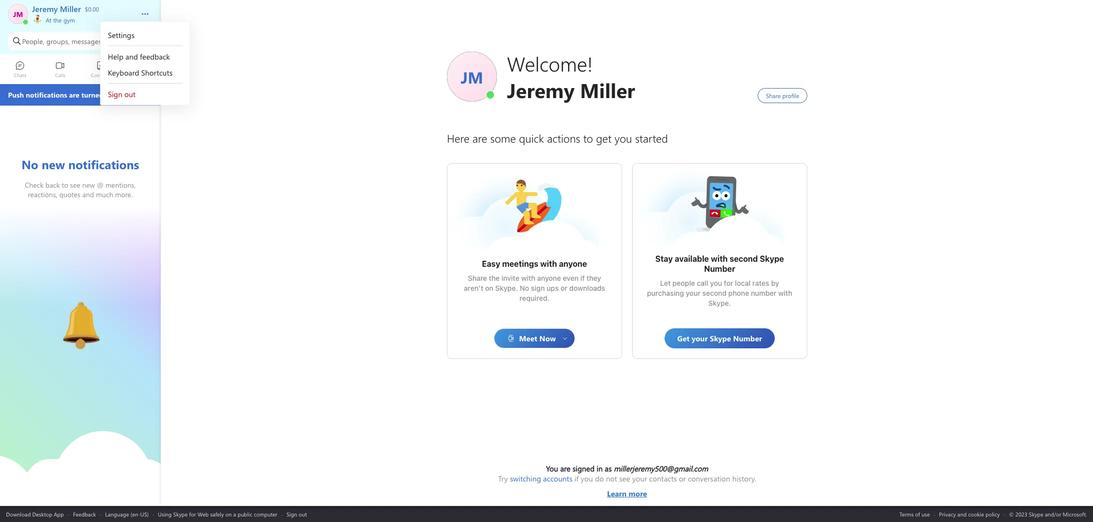 Task type: locate. For each thing, give the bounding box(es) containing it.
us)
[[140, 510, 149, 518]]

with up ups
[[540, 259, 557, 268]]

available
[[675, 254, 709, 263]]

0 horizontal spatial or
[[561, 284, 568, 292]]

or inside share the invite with anyone even if they aren't on skype. no sign ups or downloads required.
[[561, 284, 568, 292]]

0 horizontal spatial skype.
[[495, 284, 518, 292]]

for
[[724, 279, 733, 287], [189, 510, 196, 518]]

on down share
[[485, 284, 494, 292]]

sign out link
[[287, 510, 307, 518]]

policy
[[986, 510, 1000, 518]]

anyone inside share the invite with anyone even if they aren't on skype. no sign ups or downloads required.
[[537, 274, 561, 282]]

you inside let people call you for local rates by purchasing your second phone number with skype.
[[710, 279, 722, 287]]

out
[[299, 510, 307, 518]]

0 vertical spatial skype.
[[495, 284, 518, 292]]

tab list
[[0, 57, 161, 84]]

the right the at
[[53, 16, 62, 24]]

if up "downloads"
[[581, 274, 585, 282]]

your down call
[[686, 289, 701, 297]]

0 vertical spatial for
[[724, 279, 733, 287]]

if
[[581, 274, 585, 282], [575, 474, 579, 484]]

0 horizontal spatial the
[[53, 16, 62, 24]]

with up no
[[521, 274, 535, 282]]

are
[[560, 464, 571, 474]]

0 vertical spatial you
[[710, 279, 722, 287]]

1 horizontal spatial for
[[724, 279, 733, 287]]

your
[[686, 289, 701, 297], [632, 474, 647, 484]]

1 vertical spatial or
[[679, 474, 686, 484]]

skype right using
[[173, 510, 188, 518]]

as
[[605, 464, 612, 474]]

0 horizontal spatial if
[[575, 474, 579, 484]]

1 vertical spatial your
[[632, 474, 647, 484]]

accounts
[[543, 474, 573, 484]]

sign
[[531, 284, 545, 292]]

number
[[704, 264, 736, 273]]

0 horizontal spatial your
[[632, 474, 647, 484]]

with inside share the invite with anyone even if they aren't on skype. no sign ups or downloads required.
[[521, 274, 535, 282]]

on left a
[[225, 510, 232, 518]]

with down by
[[779, 289, 793, 297]]

for left web
[[189, 510, 196, 518]]

with up number
[[711, 254, 728, 263]]

not
[[606, 474, 617, 484]]

skype. inside share the invite with anyone even if they aren't on skype. no sign ups or downloads required.
[[495, 284, 518, 292]]

1 horizontal spatial your
[[686, 289, 701, 297]]

if inside try switching accounts if you do not see your contacts or conversation history. learn more
[[575, 474, 579, 484]]

local
[[735, 279, 751, 287]]

your right see
[[632, 474, 647, 484]]

0 horizontal spatial for
[[189, 510, 196, 518]]

number
[[751, 289, 777, 297]]

second
[[730, 254, 758, 263], [703, 289, 727, 297]]

stay available with second skype number
[[656, 254, 786, 273]]

0 vertical spatial second
[[730, 254, 758, 263]]

skype
[[760, 254, 784, 263], [173, 510, 188, 518]]

the down easy
[[489, 274, 500, 282]]

at the gym
[[44, 16, 75, 24]]

easy
[[482, 259, 500, 268]]

0 horizontal spatial you
[[581, 474, 593, 484]]

1 vertical spatial skype.
[[709, 299, 731, 307]]

call
[[697, 279, 709, 287]]

for left local
[[724, 279, 733, 287]]

the inside share the invite with anyone even if they aren't on skype. no sign ups or downloads required.
[[489, 274, 500, 282]]

gym
[[63, 16, 75, 24]]

1 vertical spatial if
[[575, 474, 579, 484]]

second up local
[[730, 254, 758, 263]]

share the invite with anyone even if they aren't on skype. no sign ups or downloads required.
[[464, 274, 607, 302]]

1 vertical spatial second
[[703, 289, 727, 297]]

1 horizontal spatial skype.
[[709, 299, 731, 307]]

second inside stay available with second skype number
[[730, 254, 758, 263]]

see
[[619, 474, 630, 484]]

or inside try switching accounts if you do not see your contacts or conversation history. learn more
[[679, 474, 686, 484]]

anyone up even
[[559, 259, 587, 268]]

0 horizontal spatial second
[[703, 289, 727, 297]]

you
[[710, 279, 722, 287], [581, 474, 593, 484]]

language (en-us)
[[105, 510, 149, 518]]

anyone
[[559, 259, 587, 268], [537, 274, 561, 282]]

0 vertical spatial your
[[686, 289, 701, 297]]

downloads
[[569, 284, 605, 292]]

desktop
[[32, 510, 52, 518]]

skype up by
[[760, 254, 784, 263]]

if right 'are'
[[575, 474, 579, 484]]

learn more link
[[498, 484, 756, 499]]

feedback
[[73, 510, 96, 518]]

your inside let people call you for local rates by purchasing your second phone number with skype.
[[686, 289, 701, 297]]

signed
[[573, 464, 595, 474]]

download
[[6, 510, 31, 518]]

on inside share the invite with anyone even if they aren't on skype. no sign ups or downloads required.
[[485, 284, 494, 292]]

skype. down 'invite'
[[495, 284, 518, 292]]

1 vertical spatial the
[[489, 274, 500, 282]]

the inside the at the gym button
[[53, 16, 62, 24]]

or
[[561, 284, 568, 292], [679, 474, 686, 484]]

no
[[520, 284, 529, 292]]

terms of use link
[[900, 510, 930, 518]]

the
[[53, 16, 62, 24], [489, 274, 500, 282]]

even
[[563, 274, 579, 282]]

0 horizontal spatial skype
[[173, 510, 188, 518]]

privacy and cookie policy
[[939, 510, 1000, 518]]

with
[[711, 254, 728, 263], [540, 259, 557, 268], [521, 274, 535, 282], [779, 289, 793, 297]]

by
[[771, 279, 779, 287]]

1 horizontal spatial the
[[489, 274, 500, 282]]

1 vertical spatial anyone
[[537, 274, 561, 282]]

0 vertical spatial if
[[581, 274, 585, 282]]

1 horizontal spatial second
[[730, 254, 758, 263]]

groups,
[[46, 36, 70, 46]]

0 vertical spatial the
[[53, 16, 62, 24]]

1 horizontal spatial on
[[485, 284, 494, 292]]

menu
[[101, 46, 190, 83]]

(en-
[[130, 510, 140, 518]]

in
[[597, 464, 603, 474]]

0 vertical spatial skype
[[760, 254, 784, 263]]

or right ups
[[561, 284, 568, 292]]

messages,
[[71, 36, 103, 46]]

second down call
[[703, 289, 727, 297]]

0 vertical spatial or
[[561, 284, 568, 292]]

you are signed in as
[[546, 464, 614, 474]]

1 vertical spatial you
[[581, 474, 593, 484]]

you right call
[[710, 279, 722, 287]]

on
[[485, 284, 494, 292], [225, 510, 232, 518]]

1 horizontal spatial if
[[581, 274, 585, 282]]

1 horizontal spatial or
[[679, 474, 686, 484]]

1 horizontal spatial you
[[710, 279, 722, 287]]

ups
[[547, 284, 559, 292]]

app
[[54, 510, 64, 518]]

and
[[958, 510, 967, 518]]

sign
[[287, 510, 297, 518]]

0 horizontal spatial on
[[225, 510, 232, 518]]

skype. down phone on the right
[[709, 299, 731, 307]]

web
[[105, 36, 118, 46]]

skype. inside let people call you for local rates by purchasing your second phone number with skype.
[[709, 299, 731, 307]]

or right contacts
[[679, 474, 686, 484]]

skype.
[[495, 284, 518, 292], [709, 299, 731, 307]]

safely
[[210, 510, 224, 518]]

of
[[916, 510, 920, 518]]

anyone up ups
[[537, 274, 561, 282]]

1 vertical spatial for
[[189, 510, 196, 518]]

0 vertical spatial on
[[485, 284, 494, 292]]

1 horizontal spatial skype
[[760, 254, 784, 263]]

you left do at the bottom right of the page
[[581, 474, 593, 484]]



Task type: describe. For each thing, give the bounding box(es) containing it.
whosthis
[[690, 174, 721, 184]]

more
[[629, 489, 647, 499]]

a
[[233, 510, 236, 518]]

history.
[[733, 474, 756, 484]]

you
[[546, 464, 558, 474]]

download desktop app link
[[6, 510, 64, 518]]

switching accounts link
[[510, 474, 573, 484]]

rates
[[753, 279, 770, 287]]

bell
[[50, 298, 63, 308]]

skype inside stay available with second skype number
[[760, 254, 784, 263]]

download desktop app
[[6, 510, 64, 518]]

try
[[498, 474, 508, 484]]

1 vertical spatial on
[[225, 510, 232, 518]]

switching
[[510, 474, 541, 484]]

at
[[46, 16, 52, 24]]

sign out
[[287, 510, 307, 518]]

the for invite
[[489, 274, 500, 282]]

language
[[105, 510, 129, 518]]

use
[[922, 510, 930, 518]]

cookie
[[968, 510, 984, 518]]

contacts
[[649, 474, 677, 484]]

required.
[[520, 294, 550, 302]]

they
[[587, 274, 601, 282]]

purchasing
[[647, 289, 684, 297]]

your inside try switching accounts if you do not see your contacts or conversation history. learn more
[[632, 474, 647, 484]]

second inside let people call you for local rates by purchasing your second phone number with skype.
[[703, 289, 727, 297]]

public
[[238, 510, 252, 518]]

conversation
[[688, 474, 731, 484]]

try switching accounts if you do not see your contacts or conversation history. learn more
[[498, 474, 756, 499]]

stay
[[656, 254, 673, 263]]

1 vertical spatial skype
[[173, 510, 188, 518]]

people
[[673, 279, 695, 287]]

using skype for web safely on a public computer
[[158, 510, 277, 518]]

using skype for web safely on a public computer link
[[158, 510, 277, 518]]

using
[[158, 510, 172, 518]]

meetings
[[502, 259, 539, 268]]

people, groups, messages, web
[[22, 36, 118, 46]]

privacy
[[939, 510, 956, 518]]

with inside let people call you for local rates by purchasing your second phone number with skype.
[[779, 289, 793, 297]]

aren't
[[464, 284, 483, 292]]

web
[[198, 510, 209, 518]]

the for gym
[[53, 16, 62, 24]]

0 vertical spatial anyone
[[559, 259, 587, 268]]

people, groups, messages, web button
[[8, 32, 133, 50]]

feedback link
[[73, 510, 96, 518]]

with inside stay available with second skype number
[[711, 254, 728, 263]]

terms of use
[[900, 510, 930, 518]]

computer
[[254, 510, 277, 518]]

easy meetings with anyone
[[482, 259, 587, 268]]

privacy and cookie policy link
[[939, 510, 1000, 518]]

language (en-us) link
[[105, 510, 149, 518]]

mansurfer
[[505, 179, 541, 189]]

learn
[[607, 489, 627, 499]]

people,
[[22, 36, 44, 46]]

let
[[660, 279, 671, 287]]

phone
[[729, 289, 749, 297]]

do
[[595, 474, 604, 484]]

at the gym button
[[32, 14, 131, 24]]

if inside share the invite with anyone even if they aren't on skype. no sign ups or downloads required.
[[581, 274, 585, 282]]

you inside try switching accounts if you do not see your contacts or conversation history. learn more
[[581, 474, 593, 484]]

terms
[[900, 510, 914, 518]]

share
[[468, 274, 487, 282]]

let people call you for local rates by purchasing your second phone number with skype.
[[647, 279, 794, 307]]

for inside let people call you for local rates by purchasing your second phone number with skype.
[[724, 279, 733, 287]]

invite
[[502, 274, 520, 282]]



Task type: vqa. For each thing, say whether or not it's contained in the screenshot.
Smith inside the 'John Smith has changed the conversation picture'
no



